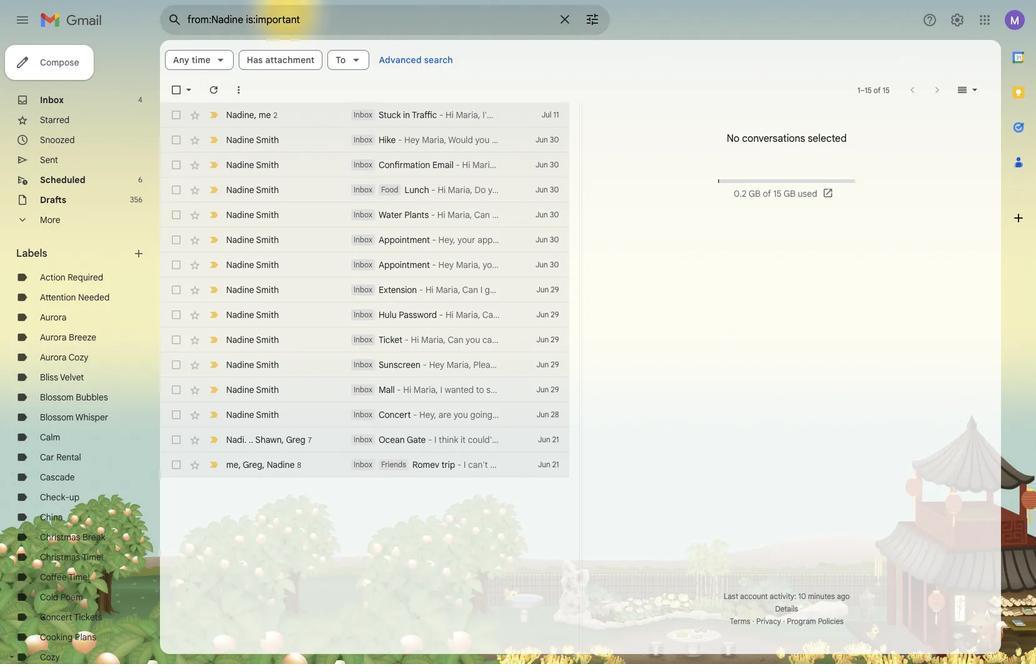 Task type: locate. For each thing, give the bounding box(es) containing it.
21
[[553, 435, 559, 445], [553, 460, 559, 470]]

1 horizontal spatial gb
[[784, 188, 796, 199]]

3 nadine smith from the top
[[226, 184, 279, 196]]

extension
[[379, 284, 417, 296]]

inbox for ninth row from the bottom of the no conversations selected main content
[[354, 260, 373, 269]]

3 aurora from the top
[[40, 352, 67, 363]]

1 horizontal spatial ·
[[783, 617, 785, 627]]

romev trip -
[[413, 460, 464, 471]]

jun 21
[[538, 435, 559, 445], [538, 460, 559, 470]]

coffee
[[40, 572, 67, 583]]

row down water
[[160, 228, 569, 253]]

2 horizontal spatial 15
[[883, 85, 890, 95]]

privacy
[[757, 617, 782, 627]]

0 horizontal spatial of
[[763, 188, 772, 199]]

3 important mainly because it was sent directly to you. switch from the top
[[208, 259, 220, 271]]

nadine smith for fifth important mainly because it was sent directly to you. switch from the top of the no conversations selected main content
[[226, 310, 279, 321]]

smith
[[256, 134, 279, 146], [256, 159, 279, 171], [256, 184, 279, 196], [256, 209, 279, 221], [256, 234, 279, 246], [256, 259, 279, 271], [256, 284, 279, 296], [256, 310, 279, 321], [256, 335, 279, 346], [256, 360, 279, 371], [256, 385, 279, 396], [256, 410, 279, 421]]

no
[[727, 133, 740, 145]]

nadine smith for seventh important mainly because it was sent directly to you. switch
[[226, 360, 279, 371]]

2 jun 21 from the top
[[538, 460, 559, 470]]

9 nadine smith from the top
[[226, 335, 279, 346]]

7 important mainly because it was sent directly to you. switch from the top
[[208, 359, 220, 371]]

- right plants
[[431, 209, 435, 221]]

0 horizontal spatial me
[[226, 459, 239, 471]]

time! down break on the bottom left of page
[[82, 552, 104, 563]]

labels navigation
[[0, 40, 160, 665]]

1 horizontal spatial cozy
[[69, 352, 88, 363]]

1 vertical spatial christmas
[[40, 552, 80, 563]]

29 for mall
[[551, 385, 559, 395]]

0 horizontal spatial greg
[[243, 459, 262, 471]]

row containing me
[[160, 453, 569, 478]]

1 30 from the top
[[550, 135, 559, 144]]

plans
[[75, 632, 96, 643]]

any time
[[173, 54, 211, 66]]

1 row from the top
[[160, 103, 569, 128]]

2 vertical spatial aurora
[[40, 352, 67, 363]]

inbox left the mall on the bottom left of page
[[354, 385, 373, 395]]

inbox for 5th row from the bottom of the no conversations selected main content
[[354, 360, 373, 370]]

5 row from the top
[[160, 203, 569, 228]]

0 horizontal spatial concert
[[40, 612, 72, 623]]

2 blossom from the top
[[40, 412, 74, 423]]

more image
[[233, 84, 245, 96]]

row down hulu
[[160, 328, 569, 353]]

4 jun 29 from the top
[[537, 360, 559, 370]]

- right ticket
[[405, 335, 409, 346]]

row down 'inbox concert -'
[[160, 428, 569, 453]]

me
[[259, 109, 271, 120], [226, 459, 239, 471]]

friends
[[381, 460, 406, 470]]

advanced search options image
[[580, 7, 605, 32]]

inbox left the hike
[[354, 135, 373, 144]]

aurora down aurora link
[[40, 332, 67, 343]]

11 smith from the top
[[256, 385, 279, 396]]

1 vertical spatial me
[[226, 459, 239, 471]]

5 29 from the top
[[551, 385, 559, 395]]

4 nadine smith from the top
[[226, 209, 279, 221]]

1 appointment from the top
[[379, 234, 430, 246]]

inbox for tenth row from the top
[[354, 335, 373, 345]]

inbox appointment - down inbox water plants -
[[354, 234, 439, 246]]

inbox left hulu
[[354, 310, 373, 320]]

ticket
[[379, 335, 403, 346]]

nadine smith for fifth important mainly because it was sent directly to you. switch from the bottom of the no conversations selected main content
[[226, 335, 279, 346]]

inbox inside inbox sunscreen -
[[354, 360, 373, 370]]

cascade
[[40, 472, 75, 483]]

nadine smith for first important mainly because it was sent directly to you. switch from the top of the no conversations selected main content
[[226, 209, 279, 221]]

christmas up coffee time! link
[[40, 552, 80, 563]]

nadine smith for 8th important mainly because it was sent directly to you. switch from the bottom of the no conversations selected main content
[[226, 259, 279, 271]]

program
[[787, 617, 817, 627]]

time!
[[82, 552, 104, 563], [69, 572, 90, 583]]

cooking
[[40, 632, 73, 643]]

row up hulu
[[160, 278, 569, 303]]

0 vertical spatial concert
[[379, 410, 411, 421]]

0 horizontal spatial cozy
[[40, 652, 60, 663]]

me down nadi.
[[226, 459, 239, 471]]

6
[[138, 175, 143, 184]]

inbox inside 'inbox concert -'
[[354, 410, 373, 420]]

inbox ticket -
[[354, 335, 411, 346]]

trip
[[442, 460, 455, 471]]

- up password
[[432, 259, 436, 271]]

1 horizontal spatial concert
[[379, 410, 411, 421]]

whisper
[[75, 412, 108, 423]]

6 row from the top
[[160, 228, 569, 253]]

3 jun 29 from the top
[[537, 335, 559, 345]]

settings image
[[950, 13, 965, 28]]

row up inbox extension -
[[160, 253, 569, 278]]

row down stuck
[[160, 128, 569, 153]]

0 vertical spatial aurora
[[40, 312, 67, 323]]

inbox left stuck
[[354, 110, 373, 119]]

inbox up inbox extension -
[[354, 260, 373, 269]]

christmas down the 'china' link
[[40, 532, 80, 543]]

row up 'inbox concert -'
[[160, 378, 569, 403]]

blossom up calm at the left bottom of the page
[[40, 412, 74, 423]]

0 vertical spatial inbox appointment -
[[354, 234, 439, 246]]

- right the lunch
[[432, 184, 436, 196]]

7 nadine smith from the top
[[226, 284, 279, 296]]

advanced search button
[[374, 49, 458, 71]]

inbox inside inbox ticket -
[[354, 335, 373, 345]]

0 horizontal spatial 15
[[774, 188, 782, 199]]

inbox down inbox mall -
[[354, 410, 373, 420]]

aurora for aurora cozy
[[40, 352, 67, 363]]

2 christmas from the top
[[40, 552, 80, 563]]

30
[[550, 135, 559, 144], [550, 160, 559, 169], [550, 185, 559, 194], [550, 210, 559, 219], [550, 235, 559, 244], [550, 260, 559, 269]]

inbox mall -
[[354, 385, 404, 396]]

10 smith from the top
[[256, 360, 279, 371]]

row down ocean
[[160, 453, 569, 478]]

inbox inside inbox stuck in traffic -
[[354, 110, 373, 119]]

poem
[[61, 592, 83, 603]]

blossom down bliss velvet "link"
[[40, 392, 74, 403]]

inbox inside the inbox confirmation email -
[[354, 160, 373, 169]]

appointment up extension at left top
[[379, 259, 430, 271]]

1 vertical spatial of
[[763, 188, 772, 199]]

inbox left food
[[354, 185, 373, 194]]

1 vertical spatial time!
[[69, 572, 90, 583]]

jun 29 for sunscreen
[[537, 360, 559, 370]]

inbox inside inbox ocean gate -
[[354, 435, 373, 445]]

row up inbox ticket -
[[160, 303, 569, 328]]

12 nadine smith from the top
[[226, 410, 279, 421]]

29
[[551, 285, 559, 295], [551, 310, 559, 320], [551, 335, 559, 345], [551, 360, 559, 370], [551, 385, 559, 395]]

1 blossom from the top
[[40, 392, 74, 403]]

inbox for 9th row
[[354, 310, 373, 320]]

0 horizontal spatial gb
[[749, 188, 761, 199]]

1 vertical spatial inbox appointment -
[[354, 259, 439, 271]]

14 row from the top
[[160, 428, 569, 453]]

0 vertical spatial 21
[[553, 435, 559, 445]]

1 jun 21 from the top
[[538, 435, 559, 445]]

15 row from the top
[[160, 453, 569, 478]]

6 smith from the top
[[256, 259, 279, 271]]

inbox inside the inbox hike -
[[354, 135, 373, 144]]

5 smith from the top
[[256, 234, 279, 246]]

- right 'traffic'
[[440, 109, 444, 121]]

0 horizontal spatial ·
[[753, 617, 755, 627]]

concert
[[379, 410, 411, 421], [40, 612, 72, 623]]

nadine
[[226, 109, 254, 120], [226, 134, 254, 146], [226, 159, 254, 171], [226, 184, 254, 196], [226, 209, 254, 221], [226, 234, 254, 246], [226, 259, 254, 271], [226, 284, 254, 296], [226, 310, 254, 321], [226, 335, 254, 346], [226, 360, 254, 371], [226, 385, 254, 396], [226, 410, 254, 421], [267, 459, 295, 471]]

inbox extension -
[[354, 284, 426, 296]]

inbox left water
[[354, 210, 373, 219]]

2 important mainly because it was sent directly to you. switch from the top
[[208, 234, 220, 246]]

5 important mainly because it was sent directly to you. switch from the top
[[208, 309, 220, 321]]

1 vertical spatial concert
[[40, 612, 72, 623]]

appointment down inbox water plants -
[[379, 234, 430, 246]]

clear search image
[[553, 7, 578, 32]]

inbox appointment - up extension at left top
[[354, 259, 439, 271]]

advanced search
[[379, 54, 453, 66]]

rental
[[56, 452, 81, 463]]

inbox inside inbox hulu password -
[[354, 310, 373, 320]]

- right the hike
[[398, 134, 402, 146]]

6 nadine smith from the top
[[226, 259, 279, 271]]

inbox down inbox water plants -
[[354, 235, 373, 244]]

aurora down attention
[[40, 312, 67, 323]]

china link
[[40, 512, 63, 523]]

cold poem
[[40, 592, 83, 603]]

11 nadine smith from the top
[[226, 385, 279, 396]]

row up inbox mall -
[[160, 353, 569, 378]]

- right email
[[456, 159, 460, 171]]

15 for 0.2 gb of 15 gb used
[[774, 188, 782, 199]]

15
[[865, 85, 872, 95], [883, 85, 890, 95], [774, 188, 782, 199]]

3 29 from the top
[[551, 335, 559, 345]]

, left 7
[[282, 434, 284, 446]]

cascade link
[[40, 472, 75, 483]]

time
[[192, 54, 211, 66]]

1 aurora from the top
[[40, 312, 67, 323]]

2 jun 30 from the top
[[536, 160, 559, 169]]

15 for 1 15 of 15
[[883, 85, 890, 95]]

inbox inside inbox extension -
[[354, 285, 373, 295]]

concert up cooking
[[40, 612, 72, 623]]

0 vertical spatial cozy
[[69, 352, 88, 363]]

blossom bubbles link
[[40, 392, 108, 403]]

1 vertical spatial appointment
[[379, 259, 430, 271]]

9 important mainly because it was sent directly to you. switch from the top
[[208, 409, 220, 421]]

1 jun 30 from the top
[[536, 135, 559, 144]]

bliss velvet
[[40, 372, 84, 383]]

action
[[40, 272, 66, 283]]

greg
[[286, 434, 306, 446], [243, 459, 262, 471]]

1 inbox appointment - from the top
[[354, 234, 439, 246]]

cozy down "breeze" at left
[[69, 352, 88, 363]]

10 nadine smith from the top
[[226, 360, 279, 371]]

program policies link
[[787, 617, 844, 627]]

7 smith from the top
[[256, 284, 279, 296]]

account
[[741, 592, 768, 602]]

of right 1
[[874, 85, 881, 95]]

row down food
[[160, 203, 569, 228]]

hike
[[379, 134, 396, 146]]

1 vertical spatial jun 21
[[538, 460, 559, 470]]

12 row from the top
[[160, 378, 569, 403]]

greg down ..
[[243, 459, 262, 471]]

2 aurora from the top
[[40, 332, 67, 343]]

1 vertical spatial blossom
[[40, 412, 74, 423]]

gb right 0.2
[[749, 188, 761, 199]]

inbox for 3rd row
[[354, 160, 373, 169]]

- right trip
[[458, 460, 462, 471]]

1 vertical spatial cozy
[[40, 652, 60, 663]]

0 vertical spatial appointment
[[379, 234, 430, 246]]

2 nadine smith from the top
[[226, 159, 279, 171]]

row
[[160, 103, 569, 128], [160, 128, 569, 153], [160, 153, 569, 178], [160, 178, 569, 203], [160, 203, 569, 228], [160, 228, 569, 253], [160, 253, 569, 278], [160, 278, 569, 303], [160, 303, 569, 328], [160, 328, 569, 353], [160, 353, 569, 378], [160, 378, 569, 403], [160, 403, 569, 428], [160, 428, 569, 453], [160, 453, 569, 478]]

toggle split pane mode image
[[957, 84, 969, 96]]

10 important mainly because it was sent directly to you. switch from the top
[[208, 459, 220, 471]]

8 important mainly because it was sent directly to you. switch from the top
[[208, 384, 220, 396]]

aurora up bliss
[[40, 352, 67, 363]]

important mainly because it was sent directly to you. switch
[[208, 209, 220, 221], [208, 234, 220, 246], [208, 259, 220, 271], [208, 284, 220, 296], [208, 309, 220, 321], [208, 334, 220, 346], [208, 359, 220, 371], [208, 384, 220, 396], [208, 409, 220, 421], [208, 459, 220, 471]]

row up water
[[160, 178, 569, 203]]

1 vertical spatial greg
[[243, 459, 262, 471]]

greg left 7
[[286, 434, 306, 446]]

compose
[[40, 57, 79, 68]]

row down the inbox hike -
[[160, 153, 569, 178]]

inbox water plants -
[[354, 209, 438, 221]]

3 smith from the top
[[256, 184, 279, 196]]

0 vertical spatial me
[[259, 109, 271, 120]]

None checkbox
[[170, 84, 183, 96], [170, 109, 183, 121], [170, 159, 183, 171], [170, 184, 183, 196], [170, 209, 183, 221], [170, 234, 183, 246], [170, 284, 183, 296], [170, 309, 183, 321], [170, 334, 183, 346], [170, 409, 183, 421], [170, 434, 183, 446], [170, 84, 183, 96], [170, 109, 183, 121], [170, 159, 183, 171], [170, 184, 183, 196], [170, 209, 183, 221], [170, 234, 183, 246], [170, 284, 183, 296], [170, 309, 183, 321], [170, 334, 183, 346], [170, 409, 183, 421], [170, 434, 183, 446]]

- right password
[[439, 310, 444, 321]]

jun 29
[[537, 285, 559, 295], [537, 310, 559, 320], [537, 335, 559, 345], [537, 360, 559, 370], [537, 385, 559, 395]]

0 vertical spatial time!
[[82, 552, 104, 563]]

blossom for blossom whisper
[[40, 412, 74, 423]]

5 nadine smith from the top
[[226, 234, 279, 246]]

inbox for fourth row from the bottom of the no conversations selected main content
[[354, 385, 373, 395]]

0 vertical spatial christmas
[[40, 532, 80, 543]]

compose button
[[5, 45, 94, 80]]

calm
[[40, 432, 60, 443]]

cooking plans link
[[40, 632, 96, 643]]

1 horizontal spatial 15
[[865, 85, 872, 95]]

0 vertical spatial jun 21
[[538, 435, 559, 445]]

4 jun 30 from the top
[[536, 210, 559, 219]]

nadi. .. shawn , greg 7
[[226, 434, 312, 446]]

inbox inside inbox water plants -
[[354, 210, 373, 219]]

snoozed
[[40, 134, 75, 146]]

search
[[424, 54, 453, 66]]

mall
[[379, 385, 395, 396]]

3 30 from the top
[[550, 185, 559, 194]]

1
[[858, 85, 861, 95]]

1 vertical spatial 21
[[553, 460, 559, 470]]

1 christmas from the top
[[40, 532, 80, 543]]

row up the inbox hike -
[[160, 103, 569, 128]]

inbox left ticket
[[354, 335, 373, 345]]

8 nadine smith from the top
[[226, 310, 279, 321]]

4 29 from the top
[[551, 360, 559, 370]]

of right 0.2
[[763, 188, 772, 199]]

gmail image
[[40, 8, 108, 33]]

· right terms link
[[753, 617, 755, 627]]

selected
[[808, 133, 847, 145]]

6 important mainly because it was sent directly to you. switch from the top
[[208, 334, 220, 346]]

minutes
[[808, 592, 835, 602]]

used
[[798, 188, 818, 199]]

- right the mall on the bottom left of page
[[397, 385, 401, 396]]

inbox up starred link
[[40, 94, 64, 106]]

check-
[[40, 492, 69, 503]]

details
[[776, 605, 799, 614]]

row down inbox mall -
[[160, 403, 569, 428]]

gb left the used
[[784, 188, 796, 199]]

cozy down cooking
[[40, 652, 60, 663]]

0 vertical spatial blossom
[[40, 392, 74, 403]]

0 vertical spatial of
[[874, 85, 881, 95]]

1 vertical spatial aurora
[[40, 332, 67, 343]]

inbox up inbox mall -
[[354, 360, 373, 370]]

jun 30
[[536, 135, 559, 144], [536, 160, 559, 169], [536, 185, 559, 194], [536, 210, 559, 219], [536, 235, 559, 244], [536, 260, 559, 269]]

None search field
[[160, 5, 610, 35]]

- right gate
[[428, 435, 432, 446]]

labels heading
[[16, 248, 133, 260]]

inbox left extension at left top
[[354, 285, 373, 295]]

Search mail text field
[[188, 14, 550, 26]]

inbox down the inbox hike -
[[354, 160, 373, 169]]

tab list
[[1002, 40, 1037, 620]]

check-up
[[40, 492, 80, 503]]

of for 15
[[874, 85, 881, 95]]

confirmation
[[379, 159, 430, 171]]

5 jun 29 from the top
[[537, 385, 559, 395]]

inbox left ocean
[[354, 435, 373, 445]]

time! down christmas time!
[[69, 572, 90, 583]]

concert up inbox ocean gate -
[[379, 410, 411, 421]]

inbox appointment -
[[354, 234, 439, 246], [354, 259, 439, 271]]

1 horizontal spatial of
[[874, 85, 881, 95]]

None checkbox
[[170, 134, 183, 146], [170, 259, 183, 271], [170, 359, 183, 371], [170, 384, 183, 396], [170, 459, 183, 471], [170, 134, 183, 146], [170, 259, 183, 271], [170, 359, 183, 371], [170, 384, 183, 396], [170, 459, 183, 471]]

· down details link
[[783, 617, 785, 627]]

28
[[551, 410, 559, 420]]

,
[[254, 109, 257, 120], [282, 434, 284, 446], [239, 459, 241, 471], [262, 459, 265, 471]]

inbox for 6th row
[[354, 235, 373, 244]]

me left 2 on the left top
[[259, 109, 271, 120]]

8 row from the top
[[160, 278, 569, 303]]

9 smith from the top
[[256, 335, 279, 346]]

main menu image
[[15, 13, 30, 28]]

2 inbox appointment - from the top
[[354, 259, 439, 271]]

1 horizontal spatial greg
[[286, 434, 306, 446]]

, left 2 on the left top
[[254, 109, 257, 120]]

inbox inside inbox mall -
[[354, 385, 373, 395]]



Task type: describe. For each thing, give the bounding box(es) containing it.
details link
[[776, 605, 799, 614]]

inbox hike -
[[354, 134, 405, 146]]

bliss
[[40, 372, 58, 383]]

car rental
[[40, 452, 81, 463]]

needed
[[78, 292, 110, 303]]

aurora breeze link
[[40, 332, 96, 343]]

no conversations selected
[[727, 133, 847, 145]]

breeze
[[69, 332, 96, 343]]

inbox stuck in traffic -
[[354, 109, 446, 121]]

12 smith from the top
[[256, 410, 279, 421]]

search mail image
[[164, 9, 186, 31]]

ago
[[837, 592, 850, 602]]

time! for coffee time!
[[69, 572, 90, 583]]

inbox for row containing nadine
[[354, 110, 373, 119]]

0 vertical spatial greg
[[286, 434, 306, 446]]

action required
[[40, 272, 103, 283]]

inbox inside labels 'navigation'
[[40, 94, 64, 106]]

labels
[[16, 248, 47, 260]]

christmas break
[[40, 532, 105, 543]]

advanced
[[379, 54, 422, 66]]

nadine smith for 8th important mainly because it was sent directly to you. switch from the top
[[226, 385, 279, 396]]

, down shawn on the bottom of page
[[262, 459, 265, 471]]

food
[[381, 185, 399, 194]]

nadine smith for 4th important mainly because it was sent directly to you. switch from the top of the no conversations selected main content
[[226, 284, 279, 296]]

13 row from the top
[[160, 403, 569, 428]]

concert inside labels 'navigation'
[[40, 612, 72, 623]]

christmas for christmas break
[[40, 532, 80, 543]]

4 30 from the top
[[550, 210, 559, 219]]

refresh image
[[208, 84, 220, 96]]

break
[[82, 532, 105, 543]]

cozy link
[[40, 652, 60, 663]]

sunscreen
[[379, 360, 421, 371]]

4 row from the top
[[160, 178, 569, 203]]

shawn
[[255, 434, 282, 446]]

follow link to manage storage image
[[823, 188, 835, 200]]

2
[[274, 110, 278, 120]]

attention needed link
[[40, 292, 110, 303]]

2 row from the top
[[160, 128, 569, 153]]

terms link
[[730, 617, 751, 627]]

2 · from the left
[[783, 617, 785, 627]]

blossom whisper
[[40, 412, 108, 423]]

1 horizontal spatial me
[[259, 109, 271, 120]]

2 jun 29 from the top
[[537, 310, 559, 320]]

8 smith from the top
[[256, 310, 279, 321]]

- down inbox water plants -
[[432, 234, 436, 246]]

stuck
[[379, 109, 401, 121]]

1 29 from the top
[[551, 285, 559, 295]]

7 row from the top
[[160, 253, 569, 278]]

christmas time!
[[40, 552, 104, 563]]

6 jun 30 from the top
[[536, 260, 559, 269]]

2 appointment from the top
[[379, 259, 430, 271]]

has
[[247, 54, 263, 66]]

inbox confirmation email -
[[354, 159, 462, 171]]

blossom for blossom bubbles
[[40, 392, 74, 403]]

nadine , me 2
[[226, 109, 278, 120]]

2 21 from the top
[[553, 460, 559, 470]]

inbox for eighth row
[[354, 285, 373, 295]]

1 · from the left
[[753, 617, 755, 627]]

inbox for 13th row
[[354, 410, 373, 420]]

no conversations selected main content
[[160, 40, 1002, 655]]

inbox concert -
[[354, 410, 420, 421]]

- right the sunscreen on the bottom of the page
[[423, 360, 427, 371]]

9 row from the top
[[160, 303, 569, 328]]

china
[[40, 512, 63, 523]]

gate
[[407, 435, 426, 446]]

inbox ocean gate -
[[354, 435, 435, 446]]

2 30 from the top
[[550, 160, 559, 169]]

christmas for christmas time!
[[40, 552, 80, 563]]

concert inside no conversations selected main content
[[379, 410, 411, 421]]

plants
[[405, 209, 429, 221]]

3 jun 30 from the top
[[536, 185, 559, 194]]

tickets
[[74, 612, 102, 623]]

velvet
[[60, 372, 84, 383]]

blossom whisper link
[[40, 412, 108, 423]]

calm link
[[40, 432, 60, 443]]

ocean
[[379, 435, 405, 446]]

jul
[[542, 110, 552, 119]]

cold poem link
[[40, 592, 83, 603]]

nadine smith for 2nd important mainly because it was sent directly to you. switch from the bottom of the no conversations selected main content
[[226, 410, 279, 421]]

356
[[130, 195, 143, 204]]

1 smith from the top
[[256, 134, 279, 146]]

, down nadi.
[[239, 459, 241, 471]]

2 gb from the left
[[784, 188, 796, 199]]

cold
[[40, 592, 58, 603]]

jun 29 for ticket
[[537, 335, 559, 345]]

of for gb
[[763, 188, 772, 199]]

more
[[40, 214, 60, 226]]

important mainly because you often read messages with this label. switch
[[208, 434, 220, 446]]

car rental link
[[40, 452, 81, 463]]

2 smith from the top
[[256, 159, 279, 171]]

more button
[[0, 210, 150, 230]]

1 important mainly because it was sent directly to you. switch from the top
[[208, 209, 220, 221]]

inbox for 14th row from the bottom of the no conversations selected main content
[[354, 135, 373, 144]]

1 jun 29 from the top
[[537, 285, 559, 295]]

required
[[68, 272, 103, 283]]

11 row from the top
[[160, 353, 569, 378]]

concert tickets link
[[40, 612, 102, 623]]

last account activity: 10 minutes ago details terms · privacy · program policies
[[724, 592, 850, 627]]

conversations
[[743, 133, 806, 145]]

jun 28
[[537, 410, 559, 420]]

1 15 of 15
[[858, 85, 890, 95]]

bliss velvet link
[[40, 372, 84, 383]]

29 for sunscreen
[[551, 360, 559, 370]]

..
[[249, 434, 253, 446]]

to button
[[328, 50, 369, 70]]

nadine smith for ninth important mainly because it was sent directly to you. switch from the bottom
[[226, 234, 279, 246]]

snoozed link
[[40, 134, 75, 146]]

inbox for row containing nadi.
[[354, 435, 373, 445]]

support image
[[923, 13, 938, 28]]

sent
[[40, 154, 58, 166]]

row containing nadi.
[[160, 428, 569, 453]]

car
[[40, 452, 54, 463]]

jun 29 for mall
[[537, 385, 559, 395]]

inbox appointment - for 8th important mainly because it was sent directly to you. switch from the bottom of the no conversations selected main content
[[354, 259, 439, 271]]

1 gb from the left
[[749, 188, 761, 199]]

christmas time! link
[[40, 552, 104, 563]]

1 21 from the top
[[553, 435, 559, 445]]

password
[[399, 310, 437, 321]]

aurora cozy
[[40, 352, 88, 363]]

concert tickets
[[40, 612, 102, 623]]

attention
[[40, 292, 76, 303]]

in
[[403, 109, 410, 121]]

- right extension at left top
[[419, 284, 424, 296]]

aurora link
[[40, 312, 67, 323]]

time! for christmas time!
[[82, 552, 104, 563]]

6 30 from the top
[[550, 260, 559, 269]]

hulu
[[379, 310, 397, 321]]

inbox link
[[40, 94, 64, 106]]

action required link
[[40, 272, 103, 283]]

water
[[379, 209, 402, 221]]

row containing nadine
[[160, 103, 569, 128]]

sent link
[[40, 154, 58, 166]]

2 29 from the top
[[551, 310, 559, 320]]

4 smith from the top
[[256, 209, 279, 221]]

11
[[554, 110, 559, 119]]

scheduled link
[[40, 174, 85, 186]]

1 nadine smith from the top
[[226, 134, 279, 146]]

aurora for aurora breeze
[[40, 332, 67, 343]]

inbox for 11th row from the bottom
[[354, 210, 373, 219]]

- up gate
[[413, 410, 417, 421]]

4 important mainly because it was sent directly to you. switch from the top
[[208, 284, 220, 296]]

policies
[[818, 617, 844, 627]]

aurora for aurora link
[[40, 312, 67, 323]]

lunch -
[[405, 184, 438, 196]]

bubbles
[[76, 392, 108, 403]]

4
[[138, 95, 143, 104]]

cooking plans
[[40, 632, 96, 643]]

5 30 from the top
[[550, 235, 559, 244]]

3 row from the top
[[160, 153, 569, 178]]

29 for ticket
[[551, 335, 559, 345]]

inbox left friends
[[354, 460, 373, 470]]

aurora cozy link
[[40, 352, 88, 363]]

inbox appointment - for ninth important mainly because it was sent directly to you. switch from the bottom
[[354, 234, 439, 246]]

5 jun 30 from the top
[[536, 235, 559, 244]]

attachment
[[265, 54, 315, 66]]

romev
[[413, 460, 439, 471]]

traffic
[[412, 109, 437, 121]]

any time button
[[165, 50, 234, 70]]

activity:
[[770, 592, 797, 602]]

10 row from the top
[[160, 328, 569, 353]]



Task type: vqa. For each thing, say whether or not it's contained in the screenshot.
Breeze Enigma LINK
no



